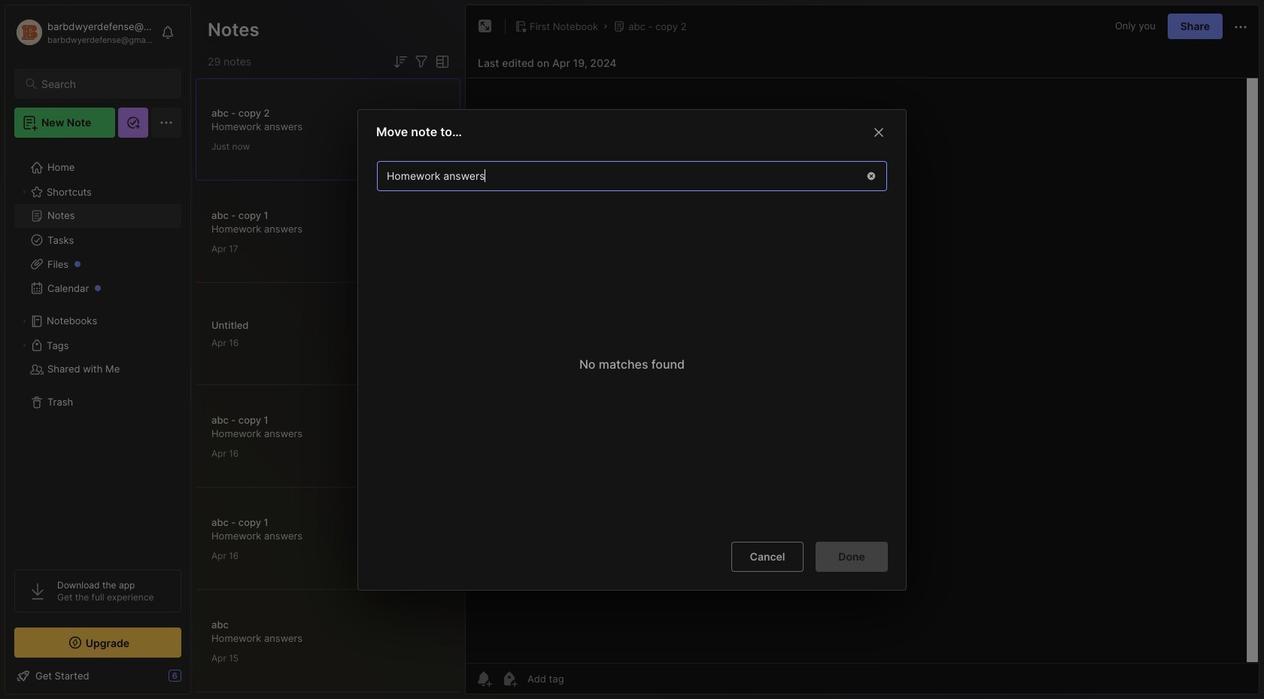 Task type: describe. For each thing, give the bounding box(es) containing it.
Search text field
[[41, 77, 168, 91]]

tree inside main element
[[5, 147, 190, 556]]

add a reminder image
[[475, 670, 493, 688]]

expand tags image
[[20, 341, 29, 350]]

add tag image
[[501, 670, 519, 688]]

Note Editor text field
[[466, 78, 1259, 663]]

close image
[[870, 123, 888, 141]]

expand notebooks image
[[20, 317, 29, 326]]



Task type: vqa. For each thing, say whether or not it's contained in the screenshot.
"Black Friday offer" popup button
no



Task type: locate. For each thing, give the bounding box(es) containing it.
tree
[[5, 147, 190, 556]]

note window element
[[465, 5, 1260, 695]]

main element
[[0, 0, 196, 699]]

expand note image
[[476, 17, 495, 35]]

Find a location field
[[370, 153, 895, 529]]

none search field inside main element
[[41, 75, 168, 93]]

None search field
[[41, 75, 168, 93]]

Find a location… text field
[[378, 163, 857, 188]]



